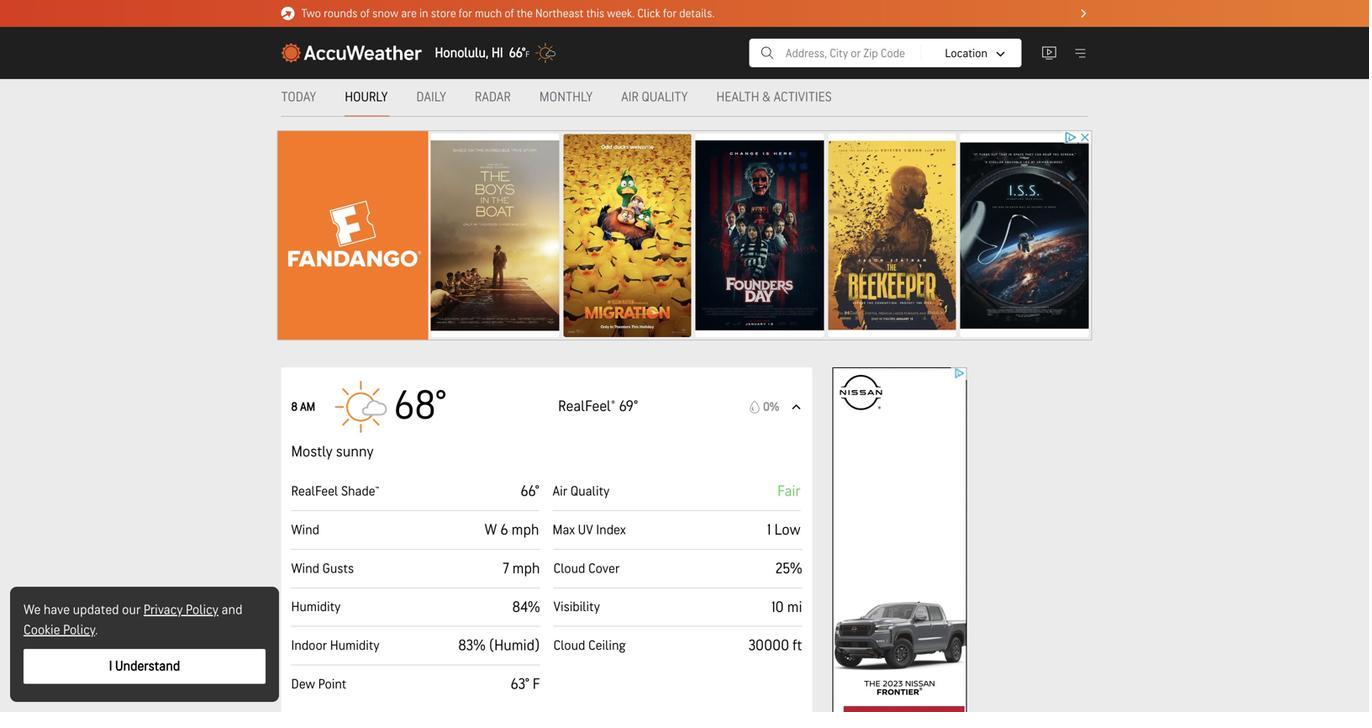 Task type: vqa. For each thing, say whether or not it's contained in the screenshot.
"However,"
no



Task type: locate. For each thing, give the bounding box(es) containing it.
wind for wind
[[291, 522, 319, 539]]

0 vertical spatial chevron down image
[[997, 51, 1005, 57]]

air
[[621, 89, 639, 105], [553, 484, 568, 500]]

wind down realfeel
[[291, 522, 319, 539]]

7
[[503, 560, 509, 578]]

10 mi
[[772, 598, 802, 616]]

1 horizontal spatial for
[[663, 7, 677, 20]]

policy
[[186, 602, 218, 618], [63, 622, 95, 638]]

1 vertical spatial air quality
[[553, 484, 610, 500]]

radar link
[[461, 79, 526, 117]]

for
[[459, 7, 472, 20], [663, 7, 677, 20]]

wind
[[291, 522, 319, 539], [291, 561, 319, 577]]

0 horizontal spatial for
[[459, 7, 472, 20]]

66° right hi
[[509, 45, 526, 61]]

chevron down image
[[997, 51, 1005, 57], [792, 404, 801, 409]]

cloud ceiling
[[554, 638, 626, 654]]

policy left and
[[186, 602, 218, 618]]

cloud left ceiling
[[554, 638, 585, 654]]

66° up w 6 mph
[[521, 482, 539, 501]]

air quality up 'uv'
[[553, 484, 610, 500]]

mph
[[512, 521, 539, 539], [512, 560, 540, 578]]

dew
[[291, 676, 315, 693]]

daily
[[416, 89, 446, 105]]

health
[[717, 89, 760, 105]]

1 horizontal spatial policy
[[186, 602, 218, 618]]

humidity up the point
[[330, 638, 380, 654]]

understand
[[115, 658, 180, 675]]

0 vertical spatial air quality
[[621, 89, 688, 105]]

0 horizontal spatial air
[[553, 484, 568, 500]]

0 vertical spatial quality
[[642, 89, 688, 105]]

1 of from the left
[[360, 7, 370, 20]]

of left snow
[[360, 7, 370, 20]]

w 6 mph
[[485, 521, 539, 539]]

quality up max uv index
[[571, 484, 610, 500]]

f right 63°
[[533, 676, 540, 694]]

0 vertical spatial f
[[526, 49, 530, 59]]

1 horizontal spatial air quality
[[621, 89, 688, 105]]

0 vertical spatial wind
[[291, 522, 319, 539]]

monthly link
[[526, 79, 608, 117]]

air quality
[[621, 89, 688, 105], [553, 484, 610, 500]]

Address, City or Zip Code text field
[[786, 46, 988, 60]]

0 horizontal spatial chevron down image
[[792, 404, 801, 409]]

hi
[[492, 45, 503, 61]]

1 horizontal spatial quality
[[642, 89, 688, 105]]

wind left gusts on the left bottom
[[291, 561, 319, 577]]

1 cloud from the top
[[554, 561, 585, 577]]

humidity down wind gusts
[[291, 599, 341, 616]]

1 vertical spatial f
[[533, 676, 540, 694]]

0 vertical spatial air
[[621, 89, 639, 105]]

ceiling
[[588, 638, 626, 654]]

hourly link
[[331, 79, 403, 117]]

30000
[[749, 637, 789, 655]]

0 vertical spatial policy
[[186, 602, 218, 618]]

gusts
[[322, 561, 354, 577]]

air right monthly link
[[621, 89, 639, 105]]

mostly sunny
[[291, 443, 374, 461]]

monthly
[[539, 89, 593, 105]]

8 am
[[291, 400, 315, 414]]

air quality inside "link"
[[621, 89, 688, 105]]

air up max
[[553, 484, 568, 500]]

1 horizontal spatial of
[[505, 7, 514, 20]]

f right hi
[[526, 49, 530, 59]]

83%
[[458, 637, 485, 655]]

0 horizontal spatial f
[[526, 49, 530, 59]]

air quality link
[[608, 79, 703, 117]]

air inside "link"
[[621, 89, 639, 105]]

25%
[[776, 560, 802, 578]]

cloud
[[554, 561, 585, 577], [554, 638, 585, 654]]

point
[[318, 676, 347, 693]]

honolulu,
[[435, 45, 489, 61]]

for right click
[[663, 7, 677, 20]]

0 horizontal spatial of
[[360, 7, 370, 20]]

0 vertical spatial cloud
[[554, 561, 585, 577]]

quality
[[642, 89, 688, 105], [571, 484, 610, 500]]

humidity
[[291, 599, 341, 616], [330, 638, 380, 654]]

quality left health
[[642, 89, 688, 105]]

for right store
[[459, 7, 472, 20]]

are
[[401, 7, 417, 20]]

2 cloud from the top
[[554, 638, 585, 654]]

0 vertical spatial mph
[[512, 521, 539, 539]]

83% (humid)
[[458, 637, 540, 655]]

breaking news image
[[281, 7, 295, 20]]

cookie policy link
[[24, 622, 95, 638]]

updated
[[73, 602, 119, 618]]

0 horizontal spatial quality
[[571, 484, 610, 500]]

63°
[[511, 676, 529, 694]]

8
[[291, 400, 298, 414]]

policy down updated on the left of the page
[[63, 622, 95, 638]]

6
[[500, 521, 508, 539]]

1 low
[[767, 521, 801, 539]]

of
[[360, 7, 370, 20], [505, 7, 514, 20]]

cloud left "cover"
[[554, 561, 585, 577]]

click
[[638, 7, 661, 20]]

chevron down image right 0%
[[792, 404, 801, 409]]

low
[[775, 521, 801, 539]]

mph right 6
[[512, 521, 539, 539]]

fair
[[778, 482, 801, 501]]

0 horizontal spatial policy
[[63, 622, 95, 638]]

1 vertical spatial air
[[553, 484, 568, 500]]

and
[[221, 602, 242, 618]]

cloud cover
[[554, 561, 620, 577]]

1 vertical spatial policy
[[63, 622, 95, 638]]

2 wind from the top
[[291, 561, 319, 577]]

1 wind from the top
[[291, 522, 319, 539]]

1 horizontal spatial f
[[533, 676, 540, 694]]

snow
[[372, 7, 399, 20]]

chevron down image right location
[[997, 51, 1005, 57]]

1 vertical spatial wind
[[291, 561, 319, 577]]

f
[[526, 49, 530, 59], [533, 676, 540, 694]]

chevron right image
[[1081, 9, 1087, 18]]

1 vertical spatial cloud
[[554, 638, 585, 654]]

hamburger image
[[1073, 45, 1088, 61]]

cover
[[588, 561, 620, 577]]

mi
[[787, 598, 802, 616]]

visibility
[[554, 599, 600, 616]]

of left "the"
[[505, 7, 514, 20]]

hourly
[[345, 89, 388, 105]]

realfeel
[[291, 484, 338, 500]]

our
[[122, 602, 141, 618]]

mph right 7
[[512, 560, 540, 578]]

1 horizontal spatial air
[[621, 89, 639, 105]]

max
[[553, 522, 575, 539]]

air quality left health
[[621, 89, 688, 105]]

much
[[475, 7, 502, 20]]

1 horizontal spatial chevron down image
[[997, 51, 1005, 57]]



Task type: describe. For each thing, give the bounding box(es) containing it.
1 vertical spatial 66°
[[521, 482, 539, 501]]

two rounds of snow are in store for much of the northeast this week. click for details. link
[[281, 0, 1088, 27]]

privacy
[[144, 602, 183, 618]]

shade™
[[341, 484, 379, 500]]

max uv index
[[553, 522, 626, 539]]

1 for from the left
[[459, 7, 472, 20]]

1 vertical spatial mph
[[512, 560, 540, 578]]

realfeel shade™
[[291, 484, 379, 500]]

84%
[[512, 598, 540, 616]]

10
[[772, 598, 784, 616]]

today link
[[281, 79, 331, 117]]

1
[[767, 521, 771, 539]]

activities
[[774, 89, 832, 105]]

today
[[281, 89, 316, 105]]

0 vertical spatial 66°
[[509, 45, 526, 61]]

northeast
[[535, 7, 584, 20]]

indoor
[[291, 638, 327, 654]]

2 for from the left
[[663, 7, 677, 20]]

realfeel®
[[558, 398, 616, 416]]

1 vertical spatial quality
[[571, 484, 610, 500]]

week.
[[607, 7, 635, 20]]

privacy policy link
[[144, 602, 218, 618]]

health & activities link
[[703, 79, 847, 117]]

have
[[44, 602, 70, 618]]

2 of from the left
[[505, 7, 514, 20]]

radar
[[475, 89, 511, 105]]

rain drop image
[[750, 400, 760, 414]]

daily link
[[403, 79, 461, 117]]

store
[[431, 7, 456, 20]]

i
[[109, 658, 112, 675]]

68°
[[394, 383, 446, 431]]

search image
[[759, 43, 776, 63]]

the
[[517, 7, 533, 20]]

two
[[301, 7, 321, 20]]

ft
[[793, 637, 802, 655]]

two rounds of snow are in store for much of the northeast this week. click for details.
[[301, 7, 715, 20]]

cloud for 30000 ft
[[554, 638, 585, 654]]

am
[[300, 400, 315, 414]]

0 horizontal spatial air quality
[[553, 484, 610, 500]]

63° f
[[511, 676, 540, 694]]

1 vertical spatial humidity
[[330, 638, 380, 654]]

in
[[419, 7, 428, 20]]

7 mph
[[503, 560, 540, 578]]

dew point
[[291, 676, 347, 693]]

f inside honolulu, hi 66° f
[[526, 49, 530, 59]]

indoor humidity
[[291, 638, 380, 654]]

mostly
[[291, 443, 333, 461]]

1 vertical spatial chevron down image
[[792, 404, 801, 409]]

&
[[763, 89, 771, 105]]

we
[[24, 602, 41, 618]]

index
[[596, 522, 626, 539]]

realfeel®       69°
[[558, 398, 638, 416]]

rounds
[[324, 7, 358, 20]]

advertisement element
[[833, 367, 967, 712]]

honolulu, hi 66° f
[[435, 45, 530, 61]]

cookie
[[24, 622, 60, 638]]

i understand
[[109, 658, 180, 675]]

we have updated our privacy policy and cookie policy .
[[24, 602, 242, 638]]

health & activities
[[717, 89, 832, 105]]

0 vertical spatial humidity
[[291, 599, 341, 616]]

w
[[485, 521, 497, 539]]

(humid)
[[489, 637, 540, 655]]

0%
[[763, 400, 779, 414]]

69°
[[619, 398, 638, 416]]

cloud for 25%
[[554, 561, 585, 577]]

wind gusts
[[291, 561, 354, 577]]

.
[[95, 622, 98, 638]]

wind for wind gusts
[[291, 561, 319, 577]]

uv
[[578, 522, 593, 539]]

this
[[586, 7, 605, 20]]

30000 ft
[[749, 637, 802, 655]]

location
[[945, 46, 988, 60]]

quality inside "link"
[[642, 89, 688, 105]]

sunny
[[336, 443, 374, 461]]

details.
[[679, 7, 715, 20]]



